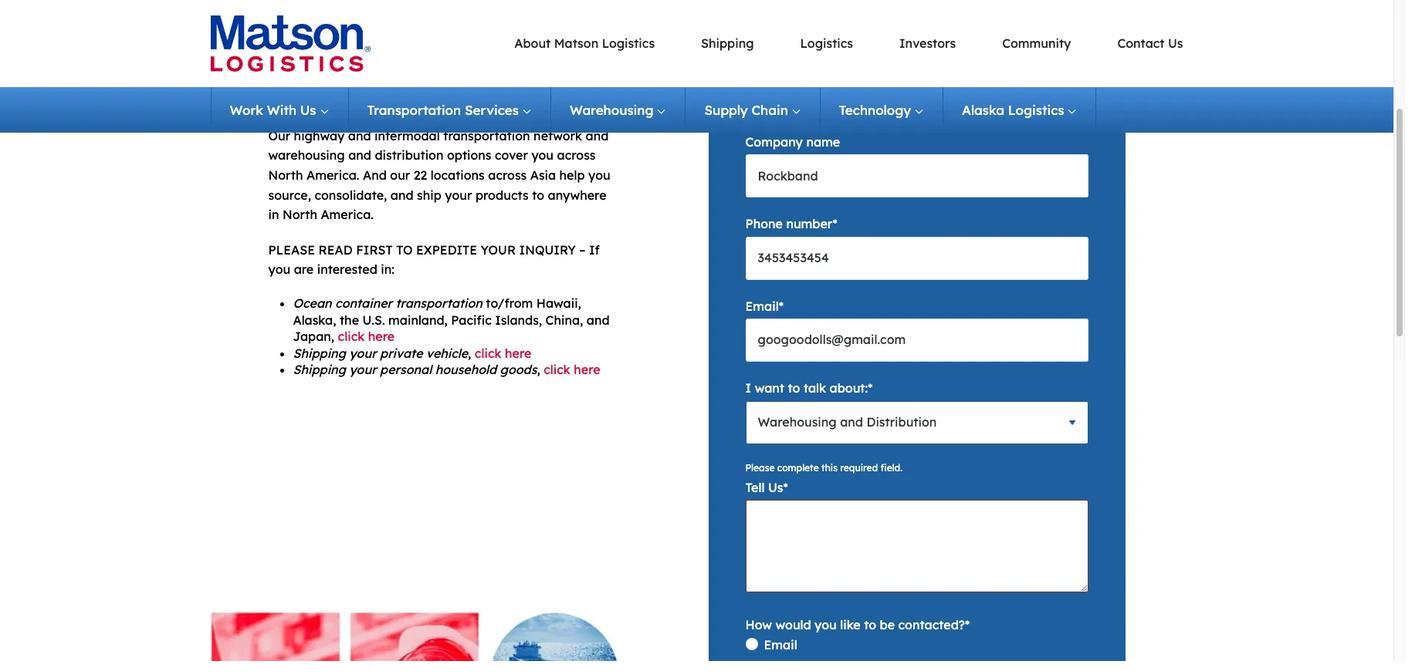 Task type: locate. For each thing, give the bounding box(es) containing it.
click here link right goods
[[544, 363, 601, 378]]

0 horizontal spatial click here
[[338, 329, 395, 345]]

here
[[368, 329, 395, 345], [505, 346, 532, 361], [574, 363, 601, 378]]

to left talk
[[788, 381, 801, 396]]

Email checkbox
[[746, 638, 1089, 662]]

2 vertical spatial to
[[864, 618, 877, 633]]

name for first name
[[776, 52, 810, 68]]

here right goods
[[574, 363, 601, 378]]

and right islands, china,
[[587, 312, 610, 328]]

shipping for shipping
[[701, 35, 754, 51]]

personal
[[380, 363, 432, 378]]

2 vertical spatial your
[[349, 363, 377, 378]]

to left be
[[864, 618, 877, 633]]

our
[[390, 168, 410, 183]]

you inside please read first to expedite your inquiry – if you are interested in:
[[268, 262, 291, 278]]

0 horizontal spatial logistics
[[602, 35, 655, 51]]

1 horizontal spatial click here
[[475, 346, 532, 361]]

1 vertical spatial menu
[[210, 87, 1097, 133]]

2 horizontal spatial click
[[544, 363, 571, 378]]

across up 'help'
[[557, 148, 596, 163]]

about:
[[830, 381, 868, 396]]

household
[[435, 363, 497, 378]]

your for personal
[[349, 363, 377, 378]]

1 vertical spatial click
[[475, 346, 502, 361]]

1 vertical spatial to
[[788, 381, 801, 396]]

0 vertical spatial click here link
[[338, 329, 395, 345]]

work with us
[[230, 102, 316, 118]]

click here link
[[338, 329, 395, 345], [475, 346, 532, 361], [544, 363, 601, 378]]

click here link up goods
[[475, 346, 532, 361]]

chain
[[752, 102, 788, 118]]

click down the
[[338, 329, 365, 345]]

number
[[787, 217, 833, 232]]

2 horizontal spatial here
[[574, 363, 601, 378]]

phone
[[746, 217, 783, 232]]

with
[[267, 102, 297, 118]]

source,
[[268, 187, 311, 203]]

name right first
[[776, 52, 810, 68]]

this
[[822, 462, 838, 474]]

, down islands, china,
[[537, 363, 540, 378]]

None text field
[[746, 73, 908, 116], [927, 73, 1089, 116], [746, 73, 908, 116], [927, 73, 1089, 116]]

ocean
[[293, 296, 332, 311]]

click here right goods
[[544, 363, 601, 378]]

north
[[268, 168, 303, 183], [283, 207, 317, 223]]

are
[[294, 262, 314, 278]]

complete
[[778, 462, 819, 474]]

pacific
[[451, 312, 492, 328]]

click up 'household' on the bottom left of page
[[475, 346, 502, 361]]

click here for household
[[544, 363, 601, 378]]

to
[[396, 242, 413, 258]]

if
[[589, 242, 600, 258]]

you down please
[[268, 262, 291, 278]]

1 vertical spatial name
[[807, 134, 840, 150]]

None telephone field
[[746, 237, 1089, 280]]

here up shipping your private vehicle ,
[[368, 329, 395, 345]]

matson
[[554, 35, 599, 51]]

request
[[268, 68, 343, 91]]

transportation
[[367, 102, 461, 118]]

transportation
[[444, 128, 530, 144], [396, 296, 483, 311]]

0 vertical spatial america.
[[307, 168, 360, 183]]

1 vertical spatial your
[[349, 346, 377, 361]]

warehousing link
[[551, 87, 686, 133]]

vehicle
[[426, 346, 468, 361]]

here for vehicle
[[505, 346, 532, 361]]

america. up consolidate, at the top left
[[307, 168, 360, 183]]

container
[[335, 296, 392, 311]]

1 vertical spatial email
[[764, 638, 798, 654]]

tell
[[746, 480, 765, 496]]

0 vertical spatial to
[[532, 187, 545, 203]]

help
[[560, 168, 585, 183]]

you left "like"
[[815, 618, 837, 633]]

logistics right 'alaska'
[[1009, 102, 1065, 118]]

0 vertical spatial menu
[[404, 34, 1184, 53]]

consolidate,
[[315, 187, 387, 203]]

menu containing about matson logistics
[[404, 34, 1184, 53]]

1 horizontal spatial click here link
[[475, 346, 532, 361]]

how would you like to be contacted? * email
[[746, 618, 970, 654]]

us
[[1169, 35, 1184, 51], [268, 93, 292, 116], [300, 102, 316, 118], [769, 480, 784, 496]]

click here for vehicle
[[475, 346, 532, 361]]

north up source,
[[268, 168, 303, 183]]

0 horizontal spatial here
[[368, 329, 395, 345]]

0 vertical spatial contact
[[1118, 35, 1165, 51]]

america.
[[307, 168, 360, 183], [321, 207, 374, 223]]

company
[[746, 134, 803, 150]]

* inside how would you like to be contacted? * email
[[965, 618, 970, 633]]

1 horizontal spatial across
[[557, 148, 596, 163]]

rate,
[[434, 68, 481, 91]]

click here down the u.s.
[[338, 329, 395, 345]]

0 horizontal spatial to
[[532, 187, 545, 203]]

to/from hawaii, alaska, the u.s. mainland, pacific islands, china, and japan,
[[293, 296, 610, 345]]

and down our
[[391, 187, 414, 203]]

2 horizontal spatial click here
[[544, 363, 601, 378]]

logistics up first name in the right top of the page
[[801, 35, 853, 51]]

would
[[776, 618, 811, 633]]

to down the asia
[[532, 187, 545, 203]]

name right company
[[807, 134, 840, 150]]

2 vertical spatial click
[[544, 363, 571, 378]]

logistics
[[602, 35, 655, 51], [801, 35, 853, 51], [1009, 102, 1065, 118]]

first name
[[746, 52, 810, 68]]

1 vertical spatial across
[[488, 168, 527, 183]]

0 horizontal spatial contact
[[513, 68, 585, 91]]

across down 'cover'
[[488, 168, 527, 183]]

1 vertical spatial click here
[[475, 346, 532, 361]]

0 vertical spatial ,
[[468, 346, 471, 361]]

tell us *
[[746, 480, 788, 496]]

america. down consolidate, at the top left
[[321, 207, 374, 223]]

you inside how would you like to be contacted? * email
[[815, 618, 837, 633]]

2 vertical spatial click here
[[544, 363, 601, 378]]

transportation down the "services"
[[444, 128, 530, 144]]

0 horizontal spatial ,
[[468, 346, 471, 361]]

your down shipping your private vehicle ,
[[349, 363, 377, 378]]

logistics link
[[801, 35, 853, 51]]

2 vertical spatial shipping
[[293, 363, 346, 378]]

None email field
[[746, 319, 1089, 362]]

your down locations
[[445, 187, 472, 203]]

None text field
[[746, 501, 1089, 593]]

0 vertical spatial transportation
[[444, 128, 530, 144]]

0 vertical spatial shipping
[[701, 35, 754, 51]]

and down 'warehousing'
[[586, 128, 609, 144]]

your
[[445, 187, 472, 203], [349, 346, 377, 361], [349, 363, 377, 378]]

1 vertical spatial contact
[[513, 68, 585, 91]]

about matson logistics link
[[515, 35, 655, 51]]

click here link for vehicle
[[475, 346, 532, 361]]

to
[[532, 187, 545, 203], [788, 381, 801, 396], [864, 618, 877, 633]]

read
[[319, 242, 353, 258]]

contact
[[1118, 35, 1165, 51], [513, 68, 585, 91]]

your down the u.s.
[[349, 346, 377, 361]]

click here up goods
[[475, 346, 532, 361]]

0 vertical spatial name
[[776, 52, 810, 68]]

1 vertical spatial shipping
[[293, 346, 346, 361]]

your inquiry –
[[481, 242, 586, 258]]

supply
[[705, 102, 748, 118]]

click here link down the u.s.
[[338, 329, 395, 345]]

1 horizontal spatial click
[[475, 346, 502, 361]]

alaska,
[[293, 312, 336, 328]]

north down source,
[[283, 207, 317, 223]]

2 vertical spatial here
[[574, 363, 601, 378]]

transportation up mainland,
[[396, 296, 483, 311]]

1 vertical spatial transportation
[[396, 296, 483, 311]]

Email radio
[[746, 638, 1089, 662]]

1 vertical spatial north
[[283, 207, 317, 223]]

name
[[776, 52, 810, 68], [807, 134, 840, 150]]

cover
[[495, 148, 528, 163]]

hawaii,
[[537, 296, 582, 311]]

us inside request a quote, rate, or contact us today!
[[268, 93, 292, 116]]

menu
[[404, 34, 1184, 53], [210, 87, 1097, 133]]

technology
[[839, 102, 911, 118]]

click here link for household
[[544, 363, 601, 378]]

1 vertical spatial click here link
[[475, 346, 532, 361]]

investors link
[[900, 35, 956, 51]]

2 vertical spatial click here link
[[544, 363, 601, 378]]

here up goods
[[505, 346, 532, 361]]

click for private
[[475, 346, 502, 361]]

, up 'household' on the bottom left of page
[[468, 346, 471, 361]]

1 vertical spatial here
[[505, 346, 532, 361]]

*
[[833, 217, 838, 232], [779, 299, 784, 314], [868, 381, 873, 396], [784, 480, 788, 496], [965, 618, 970, 633]]

1 vertical spatial ,
[[537, 363, 540, 378]]

0 vertical spatial your
[[445, 187, 472, 203]]

2 horizontal spatial to
[[864, 618, 877, 633]]

0 vertical spatial click here
[[338, 329, 395, 345]]

and
[[348, 128, 371, 144], [586, 128, 609, 144], [349, 148, 372, 163], [391, 187, 414, 203], [587, 312, 610, 328]]

logistics right matson
[[602, 35, 655, 51]]

across
[[557, 148, 596, 163], [488, 168, 527, 183]]

2 horizontal spatial click here link
[[544, 363, 601, 378]]

or
[[487, 68, 507, 91]]

1 horizontal spatial contact
[[1118, 35, 1165, 51]]

company name
[[746, 134, 840, 150]]

1 horizontal spatial ,
[[537, 363, 540, 378]]

click right goods
[[544, 363, 571, 378]]

transportation inside our highway and intermodal transportation network and warehousing and distribution options cover you across north america. and our 22 locations across asia help you source, consolidate, and ship your products to anywhere in north america.
[[444, 128, 530, 144]]

you right 'help'
[[589, 168, 611, 183]]

our highway and intermodal transportation network and warehousing and distribution options cover you across north america. and our 22 locations across asia help you source, consolidate, and ship your products to anywhere in north america.
[[268, 128, 611, 223]]

0 vertical spatial here
[[368, 329, 395, 345]]

shipping for shipping your personal household goods ,
[[293, 363, 346, 378]]

1 horizontal spatial here
[[505, 346, 532, 361]]

0 horizontal spatial click
[[338, 329, 365, 345]]

services
[[465, 102, 519, 118]]



Task type: describe. For each thing, give the bounding box(es) containing it.
private
[[380, 346, 423, 361]]

contact us
[[1118, 35, 1184, 51]]

first
[[356, 242, 393, 258]]

want
[[755, 381, 785, 396]]

email inside how would you like to be contacted? * email
[[764, 638, 798, 654]]

how
[[746, 618, 772, 633]]

intermodal
[[375, 128, 440, 144]]

shipping for shipping your private vehicle ,
[[293, 346, 346, 361]]

and up and
[[349, 148, 372, 163]]

required
[[841, 462, 878, 474]]

0 horizontal spatial across
[[488, 168, 527, 183]]

1 vertical spatial america.
[[321, 207, 374, 223]]

0 vertical spatial across
[[557, 148, 596, 163]]

a
[[349, 68, 361, 91]]

supply chain link
[[686, 87, 821, 133]]

22
[[414, 168, 427, 183]]

talk
[[804, 381, 827, 396]]

alaska logistics
[[962, 102, 1065, 118]]

be
[[880, 618, 895, 633]]

community
[[1003, 35, 1072, 51]]

products
[[476, 187, 529, 203]]

network
[[534, 128, 582, 144]]

0 vertical spatial click
[[338, 329, 365, 345]]

about matson logistics
[[515, 35, 655, 51]]

first
[[746, 52, 772, 68]]

0 horizontal spatial click here link
[[338, 329, 395, 345]]

the
[[340, 312, 359, 328]]

anywhere
[[548, 187, 607, 203]]

transportation services
[[367, 102, 519, 118]]

menu containing work with us
[[210, 87, 1097, 133]]

shipping your personal household goods ,
[[293, 363, 540, 378]]

please read first to expedite your inquiry – if you are interested in:
[[268, 242, 600, 278]]

ocean container transportation
[[293, 296, 483, 311]]

i
[[746, 381, 752, 396]]

investors
[[900, 35, 956, 51]]

supply chain
[[705, 102, 788, 118]]

like
[[841, 618, 861, 633]]

interested
[[317, 262, 378, 278]]

community link
[[1003, 35, 1072, 51]]

locations
[[431, 168, 485, 183]]

your for private
[[349, 346, 377, 361]]

and right highway
[[348, 128, 371, 144]]

email *
[[746, 299, 784, 314]]

highway
[[294, 128, 345, 144]]

technology link
[[821, 87, 944, 133]]

name for company name
[[807, 134, 840, 150]]

your inside our highway and intermodal transportation network and warehousing and distribution options cover you across north america. and our 22 locations across asia help you source, consolidate, and ship your products to anywhere in north america.
[[445, 187, 472, 203]]

field.
[[881, 462, 903, 474]]

you up the asia
[[532, 148, 554, 163]]

in
[[268, 207, 279, 223]]

please
[[746, 462, 775, 474]]

contacted?
[[899, 618, 965, 633]]

work
[[230, 102, 263, 118]]

0 vertical spatial email
[[746, 299, 779, 314]]

warehousing
[[268, 148, 345, 163]]

warehousing
[[570, 102, 654, 118]]

goods
[[500, 363, 537, 378]]

to inside how would you like to be contacted? * email
[[864, 618, 877, 633]]

contact us link
[[1118, 35, 1184, 51]]

and
[[363, 168, 387, 183]]

about
[[515, 35, 551, 51]]

contact inside request a quote, rate, or contact us today!
[[513, 68, 585, 91]]

expedite
[[416, 242, 477, 258]]

click for personal
[[544, 363, 571, 378]]

i want to talk about: *
[[746, 381, 873, 396]]

please complete this required field.
[[746, 462, 903, 474]]

japan,
[[293, 329, 335, 345]]

work with us link
[[210, 87, 349, 133]]

phone number *
[[746, 217, 838, 232]]

1 horizontal spatial to
[[788, 381, 801, 396]]

today!
[[297, 93, 359, 116]]

shipping your private vehicle ,
[[293, 346, 471, 361]]

1 horizontal spatial logistics
[[801, 35, 853, 51]]

in:
[[381, 262, 395, 278]]

2 horizontal spatial logistics
[[1009, 102, 1065, 118]]

quote,
[[366, 68, 428, 91]]

our
[[268, 128, 291, 144]]

Company name text field
[[746, 155, 1089, 198]]

to inside our highway and intermodal transportation network and warehousing and distribution options cover you across north america. and our 22 locations across asia help you source, consolidate, and ship your products to anywhere in north america.
[[532, 187, 545, 203]]

ship
[[417, 187, 442, 203]]

distribution
[[375, 148, 444, 163]]

request a quote, rate, or contact us today!
[[268, 68, 585, 116]]

alaska
[[962, 102, 1005, 118]]

transportation services link
[[349, 87, 551, 133]]

here for household
[[574, 363, 601, 378]]

0 vertical spatial north
[[268, 168, 303, 183]]

shipping link
[[701, 35, 754, 51]]

options
[[447, 148, 492, 163]]

alaska logistics link
[[944, 87, 1097, 133]]

and inside the to/from hawaii, alaska, the u.s. mainland, pacific islands, china, and japan,
[[587, 312, 610, 328]]



Task type: vqa. For each thing, say whether or not it's contained in the screenshot.
First name *
no



